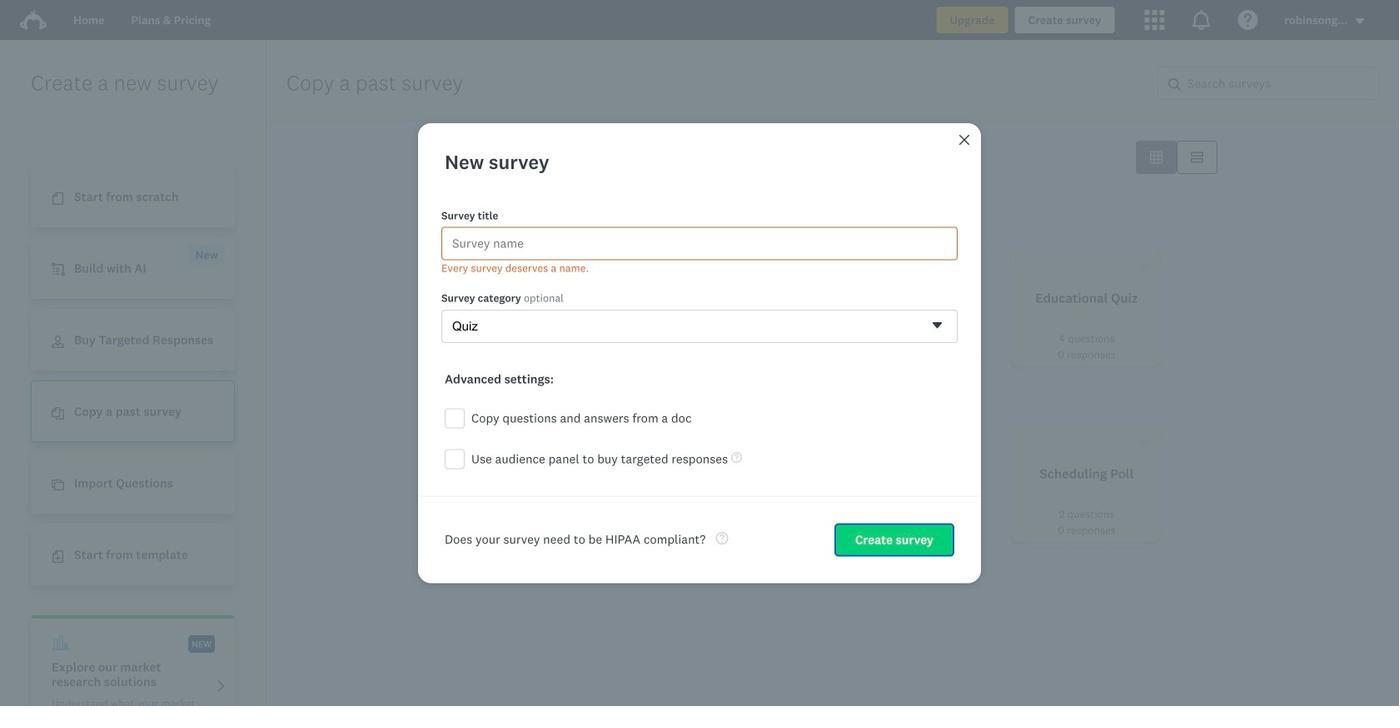 Task type: vqa. For each thing, say whether or not it's contained in the screenshot.
warning image
no



Task type: describe. For each thing, give the bounding box(es) containing it.
chevronright image
[[215, 680, 227, 693]]

Search surveys field
[[1181, 67, 1378, 99]]

textboxmultiple image
[[1191, 151, 1203, 164]]

help image
[[731, 452, 742, 463]]

search image
[[1168, 78, 1181, 91]]

documentplus image
[[52, 551, 64, 563]]

Survey name field
[[441, 227, 958, 260]]

grid image
[[1150, 151, 1163, 164]]

document image
[[52, 193, 64, 205]]



Task type: locate. For each thing, give the bounding box(es) containing it.
2 brand logo image from the top
[[20, 10, 47, 30]]

notification center icon image
[[1191, 10, 1211, 30]]

clone image
[[52, 479, 64, 492]]

starfilled image
[[609, 260, 621, 272], [785, 260, 798, 272], [1138, 260, 1151, 272], [1138, 436, 1151, 448]]

help icon image
[[1238, 10, 1258, 30]]

user image
[[52, 336, 64, 348]]

close image
[[958, 133, 971, 146], [959, 135, 969, 145]]

1 brand logo image from the top
[[20, 7, 47, 33]]

dialog
[[418, 123, 981, 583]]

help image
[[716, 532, 728, 545]]

dropdown arrow icon image
[[1354, 15, 1366, 27], [1356, 18, 1364, 24]]

products icon image
[[1145, 10, 1165, 30], [1145, 10, 1165, 30]]

brand logo image
[[20, 7, 47, 33], [20, 10, 47, 30]]

documentclone image
[[52, 407, 64, 420]]



